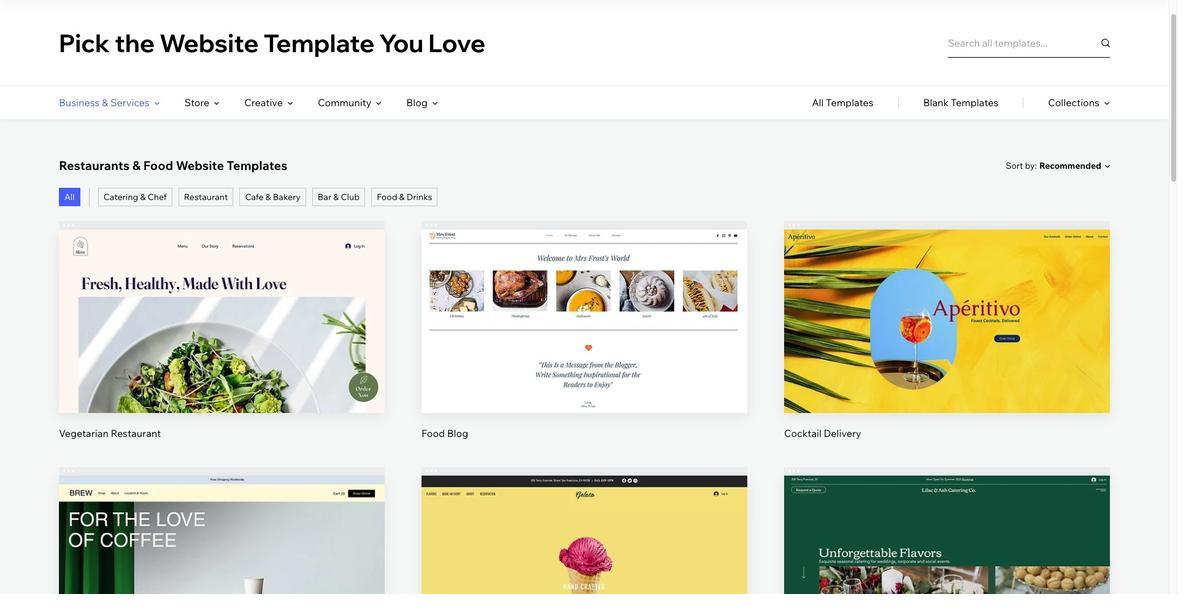 Task type: describe. For each thing, give the bounding box(es) containing it.
edit button for restaurants & food website templates - cocktail delivery image
[[918, 288, 976, 317]]

bar & club link
[[312, 188, 365, 206]]

view for vegetarian restaurant
[[210, 338, 233, 351]]

1 horizontal spatial restaurant
[[184, 191, 228, 203]]

store
[[185, 96, 209, 109]]

bar
[[318, 191, 331, 203]]

drinks
[[407, 191, 432, 203]]

by:
[[1025, 160, 1037, 171]]

& for food
[[132, 158, 141, 173]]

0 horizontal spatial templates
[[227, 158, 287, 173]]

& for services
[[102, 96, 108, 109]]

vegetarian
[[59, 427, 109, 439]]

templates for blank templates
[[951, 96, 999, 109]]

restaurants & food website templates - vegetarian restaurant image
[[59, 230, 385, 413]]

edit button for restaurants & food website templates - catering company image
[[918, 534, 976, 563]]

edit button for restaurants & food website templates - ice cream shop image
[[555, 534, 614, 563]]

food for food & drinks
[[377, 191, 397, 203]]

delivery
[[824, 427, 861, 439]]

business & services
[[59, 96, 150, 109]]

0 horizontal spatial food
[[143, 158, 173, 173]]

bakery
[[273, 191, 301, 203]]

bar & club
[[318, 191, 360, 203]]

cafe & bakery link
[[240, 188, 306, 206]]

vegetarian restaurant group
[[59, 221, 385, 440]]

cocktail
[[784, 427, 822, 439]]

catering & chef
[[104, 191, 167, 203]]

blank templates link
[[923, 86, 999, 119]]

view button for vegetarian restaurant
[[193, 330, 251, 359]]

all for all templates
[[812, 96, 824, 109]]

food blog
[[422, 427, 468, 439]]

creative
[[244, 96, 283, 109]]

view for cocktail delivery
[[936, 338, 959, 351]]

vegetarian restaurant
[[59, 427, 161, 439]]

community
[[318, 96, 371, 109]]

chef
[[148, 191, 167, 203]]

categories by subject element
[[59, 86, 438, 119]]

food blog group
[[422, 221, 747, 440]]

restaurant link
[[178, 188, 233, 206]]

& for bakery
[[265, 191, 271, 203]]

generic categories element
[[812, 86, 1110, 119]]

restaurants & food website templates - coffee shop image
[[59, 475, 385, 594]]

& for drinks
[[399, 191, 405, 203]]

restaurants & food website templates - ice cream shop image
[[422, 475, 747, 594]]

& for club
[[333, 191, 339, 203]]

1 vertical spatial website
[[176, 158, 224, 173]]

blank
[[923, 96, 949, 109]]

sort by:
[[1006, 160, 1037, 171]]

collections
[[1048, 96, 1100, 109]]

edit button for restaurants & food website templates - coffee shop image
[[193, 534, 251, 563]]

cocktail delivery group
[[784, 221, 1110, 440]]

restaurants & food website templates
[[59, 158, 287, 173]]



Task type: locate. For each thing, give the bounding box(es) containing it.
0 horizontal spatial view
[[210, 338, 233, 351]]

& left drinks
[[399, 191, 405, 203]]

0 horizontal spatial all
[[64, 191, 75, 203]]

view button for food blog
[[555, 330, 614, 359]]

0 horizontal spatial restaurant
[[111, 427, 161, 439]]

edit for edit button in vegetarian restaurant group
[[213, 297, 231, 309]]

blog inside group
[[447, 427, 468, 439]]

template
[[264, 27, 375, 58]]

all for all
[[64, 191, 75, 203]]

1 vertical spatial food
[[377, 191, 397, 203]]

edit button inside cocktail delivery group
[[918, 288, 976, 317]]

sort
[[1006, 160, 1023, 171]]

1 horizontal spatial all
[[812, 96, 824, 109]]

view button inside vegetarian restaurant group
[[193, 330, 251, 359]]

restaurants & food website templates - cocktail delivery image
[[784, 230, 1110, 413]]

view button
[[193, 330, 251, 359], [555, 330, 614, 359], [918, 330, 976, 359]]

edit
[[213, 297, 231, 309], [575, 297, 594, 309], [938, 297, 956, 309], [213, 542, 231, 555], [575, 542, 594, 555], [938, 542, 956, 555]]

view inside vegetarian restaurant group
[[210, 338, 233, 351]]

all inside generic categories element
[[812, 96, 824, 109]]

blog
[[406, 96, 428, 109], [447, 427, 468, 439]]

3 view from the left
[[936, 338, 959, 351]]

1 view button from the left
[[193, 330, 251, 359]]

restaurants & food website templates - food blog image
[[422, 230, 747, 413]]

0 vertical spatial restaurant
[[184, 191, 228, 203]]

edit for restaurants & food website templates - coffee shop image's edit button
[[213, 542, 231, 555]]

0 vertical spatial blog
[[406, 96, 428, 109]]

edit button for restaurants & food website templates - food blog image
[[555, 288, 614, 317]]

catering
[[104, 191, 138, 203]]

view inside cocktail delivery group
[[936, 338, 959, 351]]

food inside group
[[422, 427, 445, 439]]

food for food blog
[[422, 427, 445, 439]]

edit button for the restaurants & food website templates - vegetarian restaurant image
[[193, 288, 251, 317]]

0 vertical spatial food
[[143, 158, 173, 173]]

1 horizontal spatial view
[[573, 338, 596, 351]]

3 view button from the left
[[918, 330, 976, 359]]

1 horizontal spatial templates
[[826, 96, 874, 109]]

2 horizontal spatial view
[[936, 338, 959, 351]]

website
[[160, 27, 259, 58], [176, 158, 224, 173]]

None search field
[[948, 28, 1110, 57]]

edit for restaurants & food website templates - catering company image edit button
[[938, 542, 956, 555]]

club
[[341, 191, 360, 203]]

edit inside food blog group
[[575, 297, 594, 309]]

all link
[[59, 188, 80, 206]]

blank templates
[[923, 96, 999, 109]]

1 view from the left
[[210, 338, 233, 351]]

food
[[143, 158, 173, 173], [377, 191, 397, 203], [422, 427, 445, 439]]

restaurant down restaurants & food website templates
[[184, 191, 228, 203]]

edit for edit button for restaurants & food website templates - ice cream shop image
[[575, 542, 594, 555]]

recommended
[[1040, 160, 1102, 171]]

& inside the categories by subject element
[[102, 96, 108, 109]]

1 vertical spatial all
[[64, 191, 75, 203]]

categories. use the left and right arrow keys to navigate the menu element
[[0, 86, 1169, 119]]

restaurant right vegetarian
[[111, 427, 161, 439]]

& right cafe
[[265, 191, 271, 203]]

cocktail delivery
[[784, 427, 861, 439]]

catering & chef link
[[98, 188, 172, 206]]

templates inside all templates link
[[826, 96, 874, 109]]

& up catering & chef
[[132, 158, 141, 173]]

edit button inside food blog group
[[555, 288, 614, 317]]

2 view from the left
[[573, 338, 596, 351]]

view inside food blog group
[[573, 338, 596, 351]]

edit inside vegetarian restaurant group
[[213, 297, 231, 309]]

1 horizontal spatial blog
[[447, 427, 468, 439]]

pick the website template you love
[[59, 27, 486, 58]]

edit for edit button inside cocktail delivery group
[[938, 297, 956, 309]]

edit for edit button inside the food blog group
[[575, 297, 594, 309]]

1 horizontal spatial view button
[[555, 330, 614, 359]]

business
[[59, 96, 100, 109]]

all templates
[[812, 96, 874, 109]]

0 vertical spatial all
[[812, 96, 824, 109]]

edit button inside vegetarian restaurant group
[[193, 288, 251, 317]]

you
[[379, 27, 424, 58]]

1 vertical spatial blog
[[447, 427, 468, 439]]

blog inside the categories by subject element
[[406, 96, 428, 109]]

1 vertical spatial restaurant
[[111, 427, 161, 439]]

2 vertical spatial food
[[422, 427, 445, 439]]

restaurants & food website templates - catering company image
[[784, 475, 1110, 594]]

&
[[102, 96, 108, 109], [132, 158, 141, 173], [140, 191, 146, 203], [265, 191, 271, 203], [333, 191, 339, 203], [399, 191, 405, 203]]

pick
[[59, 27, 110, 58]]

2 horizontal spatial food
[[422, 427, 445, 439]]

all
[[812, 96, 824, 109], [64, 191, 75, 203]]

services
[[110, 96, 150, 109]]

0 horizontal spatial view button
[[193, 330, 251, 359]]

templates inside blank templates 'link'
[[951, 96, 999, 109]]

2 horizontal spatial templates
[[951, 96, 999, 109]]

templates
[[826, 96, 874, 109], [951, 96, 999, 109], [227, 158, 287, 173]]

the
[[115, 27, 155, 58]]

view button inside cocktail delivery group
[[918, 330, 976, 359]]

restaurant inside group
[[111, 427, 161, 439]]

& inside "link"
[[140, 191, 146, 203]]

& for chef
[[140, 191, 146, 203]]

all templates link
[[812, 86, 874, 119]]

website up store
[[160, 27, 259, 58]]

2 horizontal spatial view button
[[918, 330, 976, 359]]

0 horizontal spatial blog
[[406, 96, 428, 109]]

view button inside food blog group
[[555, 330, 614, 359]]

edit inside cocktail delivery group
[[938, 297, 956, 309]]

restaurant
[[184, 191, 228, 203], [111, 427, 161, 439]]

view for food blog
[[573, 338, 596, 351]]

edit button
[[193, 288, 251, 317], [555, 288, 614, 317], [918, 288, 976, 317], [193, 534, 251, 563], [555, 534, 614, 563], [918, 534, 976, 563]]

cafe & bakery
[[245, 191, 301, 203]]

1 horizontal spatial food
[[377, 191, 397, 203]]

view
[[210, 338, 233, 351], [573, 338, 596, 351], [936, 338, 959, 351]]

0 vertical spatial website
[[160, 27, 259, 58]]

& left chef
[[140, 191, 146, 203]]

Search search field
[[948, 28, 1110, 57]]

view button for cocktail delivery
[[918, 330, 976, 359]]

2 view button from the left
[[555, 330, 614, 359]]

templates for all templates
[[826, 96, 874, 109]]

cafe
[[245, 191, 264, 203]]

food & drinks link
[[371, 188, 438, 206]]

love
[[428, 27, 486, 58]]

restaurants
[[59, 158, 130, 173]]

website up restaurant link
[[176, 158, 224, 173]]

food & drinks
[[377, 191, 432, 203]]

& right bar
[[333, 191, 339, 203]]

& left the services
[[102, 96, 108, 109]]



Task type: vqa. For each thing, say whether or not it's contained in the screenshot.
edit corresponding to "Restaurants & Food website templates - Catering Company" 'image'
yes



